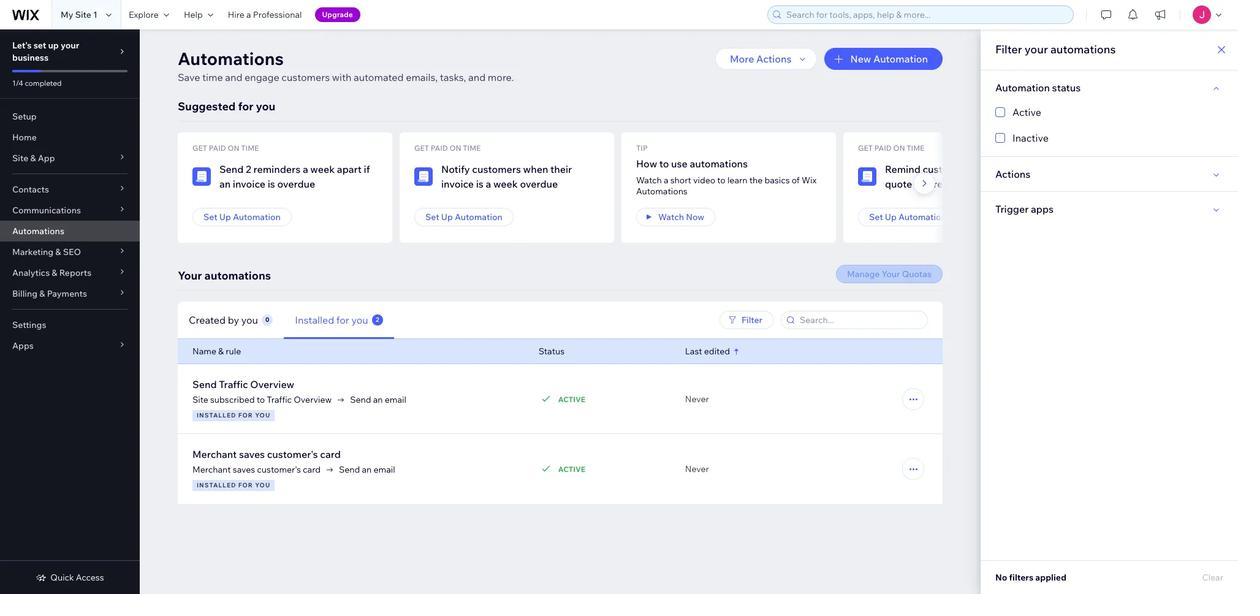 Task type: locate. For each thing, give the bounding box(es) containing it.
to left use
[[660, 158, 669, 170]]

new
[[851, 53, 871, 65]]

0 horizontal spatial to
[[257, 394, 265, 405]]

send 2 reminders a week apart if an invoice is overdue
[[219, 163, 370, 190]]

their inside remind customers their price quote expires in 1 week
[[974, 163, 996, 175]]

actions up trigger
[[996, 168, 1031, 180]]

quote
[[885, 178, 912, 190]]

get paid on time up the notify at the top of the page
[[414, 143, 481, 153]]

set up automation for remind customers their price quote expires in 1 week
[[869, 212, 946, 223]]

1 horizontal spatial your
[[1025, 42, 1048, 56]]

invoice down reminders
[[233, 178, 265, 190]]

customers up in
[[923, 163, 972, 175]]

0 vertical spatial site
[[75, 9, 91, 20]]

0 vertical spatial automations
[[178, 48, 284, 69]]

& left rule
[[218, 346, 224, 357]]

paid for notify
[[431, 143, 448, 153]]

your up automation status
[[1025, 42, 1048, 56]]

2 vertical spatial automations
[[204, 269, 271, 283]]

0 horizontal spatial get
[[193, 143, 207, 153]]

0 vertical spatial for
[[238, 411, 253, 419]]

2 horizontal spatial set up automation
[[869, 212, 946, 223]]

1 horizontal spatial week
[[493, 178, 518, 190]]

1 horizontal spatial paid
[[431, 143, 448, 153]]

their left price
[[974, 163, 996, 175]]

you right installed
[[352, 314, 368, 326]]

paid up the notify at the top of the page
[[431, 143, 448, 153]]

2 paid from the left
[[431, 143, 448, 153]]

0 horizontal spatial automations
[[204, 269, 271, 283]]

automations inside automations save time and engage customers with automated emails, tasks, and more.
[[178, 48, 284, 69]]

your
[[61, 40, 79, 51], [1025, 42, 1048, 56]]

& left "seo"
[[55, 246, 61, 257]]

2 set up automation button from the left
[[414, 208, 514, 226]]

is
[[268, 178, 275, 190], [476, 178, 484, 190]]

1 active from the top
[[558, 395, 586, 404]]

name & rule
[[193, 346, 241, 357]]

2 horizontal spatial customers
[[923, 163, 972, 175]]

site
[[75, 9, 91, 20], [12, 153, 28, 164], [193, 394, 208, 405]]

on up remind
[[893, 143, 905, 153]]

1 right in
[[961, 178, 965, 190]]

automation down reminders
[[233, 212, 281, 223]]

watch left now
[[658, 212, 684, 223]]

0 horizontal spatial your
[[178, 269, 202, 283]]

on down suggested for you
[[228, 143, 239, 153]]

merchant saves customer's card
[[193, 448, 341, 460], [193, 464, 321, 475]]

1 vertical spatial never
[[685, 463, 709, 475]]

installed
[[295, 314, 334, 326]]

1 is from the left
[[268, 178, 275, 190]]

basics
[[765, 175, 790, 186]]

set up automation button for send 2 reminders a week apart if an invoice is overdue
[[193, 208, 292, 226]]

2 horizontal spatial paid
[[875, 143, 892, 153]]

week inside send 2 reminders a week apart if an invoice is overdue
[[310, 163, 335, 175]]

1 vertical spatial for
[[336, 314, 349, 326]]

actions right more
[[757, 53, 792, 65]]

merchant
[[193, 448, 237, 460], [193, 464, 231, 475]]

filter inside button
[[742, 314, 763, 326]]

& right billing
[[39, 288, 45, 299]]

2 and from the left
[[468, 71, 486, 83]]

tab list
[[178, 301, 565, 339]]

send
[[219, 163, 244, 175], [193, 378, 217, 391], [350, 394, 371, 405], [339, 464, 360, 475]]

your right up
[[61, 40, 79, 51]]

3 paid from the left
[[875, 143, 892, 153]]

you for suggested for you
[[256, 99, 275, 113]]

& left app
[[30, 153, 36, 164]]

when
[[523, 163, 548, 175]]

& left reports
[[52, 267, 57, 278]]

you
[[255, 411, 270, 419], [255, 481, 270, 489]]

0 horizontal spatial overdue
[[277, 178, 315, 190]]

for for traffic
[[238, 411, 253, 419]]

for down engage
[[238, 99, 254, 113]]

1 vertical spatial installed for you
[[197, 481, 270, 489]]

billing & payments
[[12, 288, 87, 299]]

installed for you
[[197, 411, 270, 419], [197, 481, 270, 489]]

automation
[[874, 53, 928, 65], [996, 82, 1050, 94], [233, 212, 281, 223], [455, 212, 503, 223], [899, 212, 946, 223]]

3 get from the left
[[858, 143, 873, 153]]

1 horizontal spatial overdue
[[520, 178, 558, 190]]

0 vertical spatial active
[[558, 395, 586, 404]]

1 set up automation from the left
[[204, 212, 281, 223]]

suggested
[[178, 99, 236, 113]]

1 time from the left
[[241, 143, 259, 153]]

watch now
[[658, 212, 705, 223]]

set up automation button down the notify at the top of the page
[[414, 208, 514, 226]]

0 vertical spatial never
[[685, 394, 709, 405]]

set up automation button down quote at top right
[[858, 208, 958, 226]]

2 horizontal spatial site
[[193, 394, 208, 405]]

2 never from the top
[[685, 463, 709, 475]]

get
[[193, 143, 207, 153], [414, 143, 429, 153], [858, 143, 873, 153]]

1 set from the left
[[204, 212, 217, 223]]

set up automation down the notify at the top of the page
[[425, 212, 503, 223]]

remind
[[885, 163, 921, 175]]

2 horizontal spatial get
[[858, 143, 873, 153]]

watch
[[636, 175, 662, 186], [658, 212, 684, 223]]

get for send 2 reminders a week apart if an invoice is overdue
[[193, 143, 207, 153]]

0 vertical spatial overview
[[250, 378, 294, 391]]

2 get from the left
[[414, 143, 429, 153]]

last
[[685, 346, 702, 357]]

1 horizontal spatial customers
[[472, 163, 521, 175]]

video
[[693, 175, 716, 186]]

a inside send 2 reminders a week apart if an invoice is overdue
[[303, 163, 308, 175]]

paid up remind
[[875, 143, 892, 153]]

watch inside button
[[658, 212, 684, 223]]

0 horizontal spatial filter
[[742, 314, 763, 326]]

1 on from the left
[[228, 143, 239, 153]]

emails,
[[406, 71, 438, 83]]

to left the learn
[[717, 175, 726, 186]]

filter
[[996, 42, 1022, 56], [742, 314, 763, 326]]

set
[[204, 212, 217, 223], [425, 212, 439, 223], [869, 212, 883, 223]]

up up the your automations
[[219, 212, 231, 223]]

2 vertical spatial to
[[257, 394, 265, 405]]

save
[[178, 71, 200, 83]]

2 vertical spatial automations
[[12, 226, 64, 237]]

1 up from the left
[[219, 212, 231, 223]]

to down send traffic overview
[[257, 394, 265, 405]]

1 horizontal spatial up
[[441, 212, 453, 223]]

automations up time
[[178, 48, 284, 69]]

traffic down send traffic overview
[[267, 394, 292, 405]]

site down home
[[12, 153, 28, 164]]

Inactive checkbox
[[996, 131, 1224, 145]]

send an email for merchant saves customer's card
[[339, 464, 395, 475]]

2 right installed for you
[[376, 315, 379, 323]]

customers inside remind customers their price quote expires in 1 week
[[923, 163, 972, 175]]

site inside dropdown button
[[12, 153, 28, 164]]

0 horizontal spatial site
[[12, 153, 28, 164]]

1 their from the left
[[551, 163, 572, 175]]

active for merchant saves customer's card
[[558, 464, 586, 474]]

send an email for send traffic overview
[[350, 394, 406, 405]]

0 horizontal spatial get paid on time
[[193, 143, 259, 153]]

1 overdue from the left
[[277, 178, 315, 190]]

price
[[998, 163, 1021, 175]]

1 paid from the left
[[209, 143, 226, 153]]

1 vertical spatial installed
[[197, 481, 236, 489]]

new automation button
[[825, 48, 943, 70]]

1 vertical spatial merchant saves customer's card
[[193, 464, 321, 475]]

3 set up automation from the left
[[869, 212, 946, 223]]

1 vertical spatial for
[[238, 481, 253, 489]]

1 get paid on time from the left
[[193, 143, 259, 153]]

0 vertical spatial watch
[[636, 175, 662, 186]]

for
[[238, 411, 253, 419], [238, 481, 253, 489]]

2 set up automation from the left
[[425, 212, 503, 223]]

0 horizontal spatial paid
[[209, 143, 226, 153]]

1 horizontal spatial on
[[450, 143, 461, 153]]

you down engage
[[256, 99, 275, 113]]

0 horizontal spatial 2
[[246, 163, 251, 175]]

on for send
[[228, 143, 239, 153]]

setup
[[12, 111, 37, 122]]

automations inside tip how to use automations watch a short video to learn the basics of wix automations
[[636, 186, 688, 197]]

1/4
[[12, 78, 23, 88]]

you for installed for you
[[352, 314, 368, 326]]

automations up watch now button
[[636, 186, 688, 197]]

no
[[996, 572, 1007, 583]]

2 your from the left
[[882, 269, 900, 280]]

customers
[[282, 71, 330, 83], [472, 163, 521, 175], [923, 163, 972, 175]]

2 installed from the top
[[197, 481, 236, 489]]

is inside "notify customers when their invoice is a week overdue"
[[476, 178, 484, 190]]

up for remind customers their price quote expires in 1 week
[[885, 212, 897, 223]]

1 your from the left
[[178, 269, 202, 283]]

&
[[30, 153, 36, 164], [55, 246, 61, 257], [52, 267, 57, 278], [39, 288, 45, 299], [218, 346, 224, 357]]

saves
[[239, 448, 265, 460], [233, 464, 255, 475]]

1 installed from the top
[[197, 411, 236, 419]]

1 invoice from the left
[[233, 178, 265, 190]]

1 horizontal spatial set
[[425, 212, 439, 223]]

3 set from the left
[[869, 212, 883, 223]]

watch down how
[[636, 175, 662, 186]]

3 category image from the left
[[858, 167, 877, 186]]

get for remind customers their price quote expires in 1 week
[[858, 143, 873, 153]]

0
[[265, 315, 269, 323]]

set up automation for send 2 reminders a week apart if an invoice is overdue
[[204, 212, 281, 223]]

1 horizontal spatial time
[[463, 143, 481, 153]]

1 horizontal spatial get
[[414, 143, 429, 153]]

0 horizontal spatial traffic
[[219, 378, 248, 391]]

for right installed
[[336, 314, 349, 326]]

paid down suggested for you
[[209, 143, 226, 153]]

learn
[[728, 175, 748, 186]]

2 you from the top
[[255, 481, 270, 489]]

2 horizontal spatial automations
[[636, 186, 688, 197]]

paid for remind
[[875, 143, 892, 153]]

1 horizontal spatial to
[[660, 158, 669, 170]]

0 vertical spatial actions
[[757, 53, 792, 65]]

payments
[[47, 288, 87, 299]]

get paid on time for remind customers their price quote expires in 1 week
[[858, 143, 925, 153]]

1 vertical spatial automations
[[690, 158, 748, 170]]

time
[[241, 143, 259, 153], [463, 143, 481, 153], [907, 143, 925, 153]]

1 merchant from the top
[[193, 448, 237, 460]]

settings link
[[0, 314, 140, 335]]

2 get paid on time from the left
[[414, 143, 481, 153]]

0 vertical spatial installed for you
[[197, 411, 270, 419]]

automation down "notify customers when their invoice is a week overdue"
[[455, 212, 503, 223]]

you right by
[[241, 314, 258, 326]]

site for site subscribed to traffic overview
[[193, 394, 208, 405]]

2 set from the left
[[425, 212, 439, 223]]

0 horizontal spatial on
[[228, 143, 239, 153]]

automations inside "sidebar" element
[[12, 226, 64, 237]]

1 horizontal spatial and
[[468, 71, 486, 83]]

automation for remind customers their price quote expires in 1 week
[[899, 212, 946, 223]]

time up remind
[[907, 143, 925, 153]]

2 time from the left
[[463, 143, 481, 153]]

setup link
[[0, 106, 140, 127]]

for inside tab list
[[336, 314, 349, 326]]

2 on from the left
[[450, 143, 461, 153]]

to for overview
[[257, 394, 265, 405]]

1 vertical spatial send an email
[[339, 464, 395, 475]]

and left more.
[[468, 71, 486, 83]]

actions inside 'dropdown button'
[[757, 53, 792, 65]]

category image
[[193, 167, 211, 186], [414, 167, 433, 186], [858, 167, 877, 186]]

0 horizontal spatial up
[[219, 212, 231, 223]]

overdue down when
[[520, 178, 558, 190]]

1 never from the top
[[685, 394, 709, 405]]

get paid on time up remind
[[858, 143, 925, 153]]

automations up marketing
[[12, 226, 64, 237]]

home
[[12, 132, 37, 143]]

1 vertical spatial watch
[[658, 212, 684, 223]]

2 up from the left
[[441, 212, 453, 223]]

0 vertical spatial traffic
[[219, 378, 248, 391]]

list
[[178, 132, 1058, 243]]

up down quote at top right
[[885, 212, 897, 223]]

2 overdue from the left
[[520, 178, 558, 190]]

status
[[539, 346, 565, 357]]

0 horizontal spatial customers
[[282, 71, 330, 83]]

0 vertical spatial merchant saves customer's card
[[193, 448, 341, 460]]

site left subscribed
[[193, 394, 208, 405]]

automation right the new
[[874, 53, 928, 65]]

2 is from the left
[[476, 178, 484, 190]]

2 invoice from the left
[[441, 178, 474, 190]]

list containing how to use automations
[[178, 132, 1058, 243]]

trigger apps
[[996, 203, 1054, 215]]

3 on from the left
[[893, 143, 905, 153]]

0 horizontal spatial set up automation
[[204, 212, 281, 223]]

week inside remind customers their price quote expires in 1 week
[[968, 178, 992, 190]]

help button
[[176, 0, 221, 29]]

1 set up automation button from the left
[[193, 208, 292, 226]]

get paid on time for send 2 reminders a week apart if an invoice is overdue
[[193, 143, 259, 153]]

1 installed for you from the top
[[197, 411, 270, 419]]

expires
[[915, 178, 948, 190]]

0 horizontal spatial is
[[268, 178, 275, 190]]

1 category image from the left
[[193, 167, 211, 186]]

you for overview
[[255, 411, 270, 419]]

card
[[320, 448, 341, 460], [303, 464, 321, 475]]

active
[[1013, 106, 1042, 118]]

billing & payments button
[[0, 283, 140, 304]]

paid
[[209, 143, 226, 153], [431, 143, 448, 153], [875, 143, 892, 153]]

you for customer's
[[255, 481, 270, 489]]

your
[[178, 269, 202, 283], [882, 269, 900, 280]]

customers inside automations save time and engage customers with automated emails, tasks, and more.
[[282, 71, 330, 83]]

1 and from the left
[[225, 71, 242, 83]]

1 vertical spatial automations
[[636, 186, 688, 197]]

quotas
[[902, 269, 932, 280]]

0 vertical spatial you
[[255, 411, 270, 419]]

1 horizontal spatial automations
[[690, 158, 748, 170]]

0 vertical spatial card
[[320, 448, 341, 460]]

invoice inside send 2 reminders a week apart if an invoice is overdue
[[233, 178, 265, 190]]

1 get from the left
[[193, 143, 207, 153]]

installed for you for traffic
[[197, 411, 270, 419]]

1 horizontal spatial for
[[336, 314, 349, 326]]

0 horizontal spatial time
[[241, 143, 259, 153]]

invoice down the notify at the top of the page
[[441, 178, 474, 190]]

filter for filter
[[742, 314, 763, 326]]

traffic
[[219, 378, 248, 391], [267, 394, 292, 405]]

1 vertical spatial active
[[558, 464, 586, 474]]

upgrade
[[322, 10, 353, 19]]

2 horizontal spatial set up automation button
[[858, 208, 958, 226]]

notify
[[441, 163, 470, 175]]

2 merchant from the top
[[193, 464, 231, 475]]

0 horizontal spatial for
[[238, 99, 254, 113]]

overdue down reminders
[[277, 178, 315, 190]]

your up created
[[178, 269, 202, 283]]

2 vertical spatial an
[[362, 464, 372, 475]]

0 vertical spatial installed
[[197, 411, 236, 419]]

overview
[[250, 378, 294, 391], [294, 394, 332, 405]]

for
[[238, 99, 254, 113], [336, 314, 349, 326]]

1 horizontal spatial an
[[362, 464, 372, 475]]

1 you from the top
[[255, 411, 270, 419]]

invoice
[[233, 178, 265, 190], [441, 178, 474, 190]]

home link
[[0, 127, 140, 148]]

a inside hire a professional link
[[246, 9, 251, 20]]

time up reminders
[[241, 143, 259, 153]]

email for send traffic overview
[[385, 394, 406, 405]]

1 vertical spatial email
[[374, 464, 395, 475]]

2 category image from the left
[[414, 167, 433, 186]]

tasks,
[[440, 71, 466, 83]]

automation for notify customers when their invoice is a week overdue
[[455, 212, 503, 223]]

1 right my
[[93, 9, 97, 20]]

communications
[[12, 205, 81, 216]]

on for notify
[[450, 143, 461, 153]]

2 horizontal spatial up
[[885, 212, 897, 223]]

automation for send 2 reminders a week apart if an invoice is overdue
[[233, 212, 281, 223]]

paid for send
[[209, 143, 226, 153]]

more.
[[488, 71, 514, 83]]

2 horizontal spatial to
[[717, 175, 726, 186]]

1 horizontal spatial get paid on time
[[414, 143, 481, 153]]

1 for from the top
[[238, 411, 253, 419]]

traffic up subscribed
[[219, 378, 248, 391]]

0 vertical spatial for
[[238, 99, 254, 113]]

1 horizontal spatial invoice
[[441, 178, 474, 190]]

2 horizontal spatial an
[[373, 394, 383, 405]]

2 horizontal spatial get paid on time
[[858, 143, 925, 153]]

1 vertical spatial to
[[717, 175, 726, 186]]

customers left with
[[282, 71, 330, 83]]

2 horizontal spatial automations
[[1051, 42, 1116, 56]]

1 vertical spatial 2
[[376, 315, 379, 323]]

automations for automations save time and engage customers with automated emails, tasks, and more.
[[178, 48, 284, 69]]

site right my
[[75, 9, 91, 20]]

0 vertical spatial merchant
[[193, 448, 237, 460]]

3 get paid on time from the left
[[858, 143, 925, 153]]

set up automation button down reminders
[[193, 208, 292, 226]]

site & app button
[[0, 148, 140, 169]]

0 horizontal spatial week
[[310, 163, 335, 175]]

2 their from the left
[[974, 163, 996, 175]]

get paid on time down suggested for you
[[193, 143, 259, 153]]

on for remind
[[893, 143, 905, 153]]

2 for from the top
[[238, 481, 253, 489]]

automations up by
[[204, 269, 271, 283]]

installed
[[197, 411, 236, 419], [197, 481, 236, 489]]

3 set up automation button from the left
[[858, 208, 958, 226]]

automations up video
[[690, 158, 748, 170]]

2 horizontal spatial set
[[869, 212, 883, 223]]

up down the notify at the top of the page
[[441, 212, 453, 223]]

your left quotas
[[882, 269, 900, 280]]

1 horizontal spatial is
[[476, 178, 484, 190]]

a
[[246, 9, 251, 20], [303, 163, 308, 175], [664, 175, 669, 186], [486, 178, 491, 190]]

new automation
[[851, 53, 928, 65]]

on up the notify at the top of the page
[[450, 143, 461, 153]]

automations up status
[[1051, 42, 1116, 56]]

3 time from the left
[[907, 143, 925, 153]]

0 horizontal spatial set up automation button
[[193, 208, 292, 226]]

time up the notify at the top of the page
[[463, 143, 481, 153]]

for for suggested
[[238, 99, 254, 113]]

2 horizontal spatial category image
[[858, 167, 877, 186]]

1 vertical spatial site
[[12, 153, 28, 164]]

customers inside "notify customers when their invoice is a week overdue"
[[472, 163, 521, 175]]

2 active from the top
[[558, 464, 586, 474]]

1 horizontal spatial site
[[75, 9, 91, 20]]

customers left when
[[472, 163, 521, 175]]

0 vertical spatial 1
[[93, 9, 97, 20]]

their right when
[[551, 163, 572, 175]]

1 horizontal spatial set up automation
[[425, 212, 503, 223]]

set up automation
[[204, 212, 281, 223], [425, 212, 503, 223], [869, 212, 946, 223]]

set up automation down quote at top right
[[869, 212, 946, 223]]

remind customers their price quote expires in 1 week
[[885, 163, 1021, 190]]

2 horizontal spatial time
[[907, 143, 925, 153]]

Search... field
[[796, 311, 924, 329]]

set up automation down reminders
[[204, 212, 281, 223]]

apps
[[12, 340, 34, 351]]

time for remind
[[907, 143, 925, 153]]

active for send traffic overview
[[558, 395, 586, 404]]

2 left reminders
[[246, 163, 251, 175]]

1 horizontal spatial automations
[[178, 48, 284, 69]]

0 horizontal spatial an
[[219, 178, 231, 190]]

3 up from the left
[[885, 212, 897, 223]]

automation down expires
[[899, 212, 946, 223]]

0 horizontal spatial your
[[61, 40, 79, 51]]

1 vertical spatial filter
[[742, 314, 763, 326]]

analytics & reports button
[[0, 262, 140, 283]]

automation inside button
[[874, 53, 928, 65]]

and right time
[[225, 71, 242, 83]]

installed for send
[[197, 411, 236, 419]]

active
[[558, 395, 586, 404], [558, 464, 586, 474]]

for for installed
[[336, 314, 349, 326]]

2 installed for you from the top
[[197, 481, 270, 489]]

time for send
[[241, 143, 259, 153]]



Task type: describe. For each thing, give the bounding box(es) containing it.
with
[[332, 71, 352, 83]]

an for send traffic overview
[[373, 394, 383, 405]]

apps button
[[0, 335, 140, 356]]

filters
[[1009, 572, 1034, 583]]

customers for remind
[[923, 163, 972, 175]]

explore
[[129, 9, 159, 20]]

access
[[76, 572, 104, 583]]

installed for you for saves
[[197, 481, 270, 489]]

hire a professional
[[228, 9, 302, 20]]

filter button
[[720, 311, 774, 329]]

tip
[[636, 143, 648, 153]]

email for merchant saves customer's card
[[374, 464, 395, 475]]

up for notify customers when their invoice is a week overdue
[[441, 212, 453, 223]]

manage
[[847, 269, 880, 280]]

a inside "notify customers when their invoice is a week overdue"
[[486, 178, 491, 190]]

last edited
[[685, 346, 730, 357]]

created
[[189, 314, 226, 326]]

an for merchant saves customer's card
[[362, 464, 372, 475]]

set up automation button for notify customers when their invoice is a week overdue
[[414, 208, 514, 226]]

seo
[[63, 246, 81, 257]]

& for marketing
[[55, 246, 61, 257]]

site for site & app
[[12, 153, 28, 164]]

set up automation button for remind customers their price quote expires in 1 week
[[858, 208, 958, 226]]

marketing
[[12, 246, 53, 257]]

a inside tip how to use automations watch a short video to learn the basics of wix automations
[[664, 175, 669, 186]]

1 vertical spatial customer's
[[257, 464, 301, 475]]

your inside button
[[882, 269, 900, 280]]

your automations
[[178, 269, 271, 283]]

analytics & reports
[[12, 267, 91, 278]]

1 vertical spatial saves
[[233, 464, 255, 475]]

filter your automations
[[996, 42, 1116, 56]]

1 horizontal spatial traffic
[[267, 394, 292, 405]]

in
[[950, 178, 958, 190]]

automation up active at the right of page
[[996, 82, 1050, 94]]

notify customers when their invoice is a week overdue
[[441, 163, 572, 190]]

an inside send 2 reminders a week apart if an invoice is overdue
[[219, 178, 231, 190]]

get paid on time for notify customers when their invoice is a week overdue
[[414, 143, 481, 153]]

1 inside remind customers their price quote expires in 1 week
[[961, 178, 965, 190]]

billing
[[12, 288, 37, 299]]

up
[[48, 40, 59, 51]]

automations save time and engage customers with automated emails, tasks, and more.
[[178, 48, 514, 83]]

app
[[38, 153, 55, 164]]

watch inside tip how to use automations watch a short video to learn the basics of wix automations
[[636, 175, 662, 186]]

site subscribed to traffic overview
[[193, 394, 332, 405]]

1 vertical spatial overview
[[294, 394, 332, 405]]

2 merchant saves customer's card from the top
[[193, 464, 321, 475]]

installed for merchant
[[197, 481, 236, 489]]

set for notify customers when their invoice is a week overdue
[[425, 212, 439, 223]]

site & app
[[12, 153, 55, 164]]

filter for filter your automations
[[996, 42, 1022, 56]]

reports
[[59, 267, 91, 278]]

sidebar element
[[0, 29, 140, 594]]

apps
[[1031, 203, 1054, 215]]

you for created by you
[[241, 314, 258, 326]]

automation status
[[996, 82, 1081, 94]]

& for site
[[30, 153, 36, 164]]

name
[[193, 346, 216, 357]]

hire
[[228, 9, 244, 20]]

category image for notify
[[414, 167, 433, 186]]

2 inside send 2 reminders a week apart if an invoice is overdue
[[246, 163, 251, 175]]

your inside let's set up your business
[[61, 40, 79, 51]]

0 vertical spatial saves
[[239, 448, 265, 460]]

week inside "notify customers when their invoice is a week overdue"
[[493, 178, 518, 190]]

communications button
[[0, 200, 140, 221]]

Active checkbox
[[996, 105, 1224, 120]]

is inside send 2 reminders a week apart if an invoice is overdue
[[268, 178, 275, 190]]

let's
[[12, 40, 32, 51]]

apart
[[337, 163, 362, 175]]

marketing & seo
[[12, 246, 81, 257]]

automations for automations
[[12, 226, 64, 237]]

set for send 2 reminders a week apart if an invoice is overdue
[[204, 212, 217, 223]]

suggested for you
[[178, 99, 275, 113]]

quick access
[[50, 572, 104, 583]]

customers for notify
[[472, 163, 521, 175]]

invoice inside "notify customers when their invoice is a week overdue"
[[441, 178, 474, 190]]

applied
[[1036, 572, 1067, 583]]

0 vertical spatial customer's
[[267, 448, 318, 460]]

0 horizontal spatial 1
[[93, 9, 97, 20]]

reminders
[[253, 163, 301, 175]]

manage your quotas button
[[836, 265, 943, 283]]

to for automations
[[660, 158, 669, 170]]

category image for send
[[193, 167, 211, 186]]

quick
[[50, 572, 74, 583]]

manage your quotas
[[847, 269, 932, 280]]

more actions button
[[715, 48, 817, 70]]

how
[[636, 158, 657, 170]]

& for billing
[[39, 288, 45, 299]]

1 merchant saves customer's card from the top
[[193, 448, 341, 460]]

contacts button
[[0, 179, 140, 200]]

quick access button
[[36, 572, 104, 583]]

overdue inside "notify customers when their invoice is a week overdue"
[[520, 178, 558, 190]]

send inside send 2 reminders a week apart if an invoice is overdue
[[219, 163, 244, 175]]

& for analytics
[[52, 267, 57, 278]]

automated
[[354, 71, 404, 83]]

send traffic overview
[[193, 378, 294, 391]]

completed
[[25, 78, 62, 88]]

1/4 completed
[[12, 78, 62, 88]]

automations inside tip how to use automations watch a short video to learn the basics of wix automations
[[690, 158, 748, 170]]

business
[[12, 52, 49, 63]]

get for notify customers when their invoice is a week overdue
[[414, 143, 429, 153]]

upgrade button
[[315, 7, 360, 22]]

tip how to use automations watch a short video to learn the basics of wix automations
[[636, 143, 817, 197]]

created by you
[[189, 314, 258, 326]]

status
[[1052, 82, 1081, 94]]

set for remind customers their price quote expires in 1 week
[[869, 212, 883, 223]]

subscribed
[[210, 394, 255, 405]]

overdue inside send 2 reminders a week apart if an invoice is overdue
[[277, 178, 315, 190]]

category image for remind
[[858, 167, 877, 186]]

help
[[184, 9, 203, 20]]

1 horizontal spatial actions
[[996, 168, 1031, 180]]

2 inside tab list
[[376, 315, 379, 323]]

Search for tools, apps, help & more... field
[[783, 6, 1070, 23]]

settings
[[12, 319, 46, 330]]

now
[[686, 212, 705, 223]]

by
[[228, 314, 239, 326]]

set
[[34, 40, 46, 51]]

watch now button
[[636, 208, 716, 226]]

my
[[61, 9, 73, 20]]

let's set up your business
[[12, 40, 79, 63]]

marketing & seo button
[[0, 242, 140, 262]]

trigger
[[996, 203, 1029, 215]]

installed for you
[[295, 314, 368, 326]]

never for merchant saves customer's card
[[685, 463, 709, 475]]

contacts
[[12, 184, 49, 195]]

their inside "notify customers when their invoice is a week overdue"
[[551, 163, 572, 175]]

no filters applied
[[996, 572, 1067, 583]]

time for notify
[[463, 143, 481, 153]]

short
[[670, 175, 691, 186]]

set up automation for notify customers when their invoice is a week overdue
[[425, 212, 503, 223]]

& for name
[[218, 346, 224, 357]]

up for send 2 reminders a week apart if an invoice is overdue
[[219, 212, 231, 223]]

professional
[[253, 9, 302, 20]]

0 vertical spatial automations
[[1051, 42, 1116, 56]]

engage
[[245, 71, 279, 83]]

for for saves
[[238, 481, 253, 489]]

1 vertical spatial card
[[303, 464, 321, 475]]

of
[[792, 175, 800, 186]]

never for send traffic overview
[[685, 394, 709, 405]]

wix
[[802, 175, 817, 186]]

tab list containing created by you
[[178, 301, 565, 339]]



Task type: vqa. For each thing, say whether or not it's contained in the screenshot.
Can corresponding to View FAQs
no



